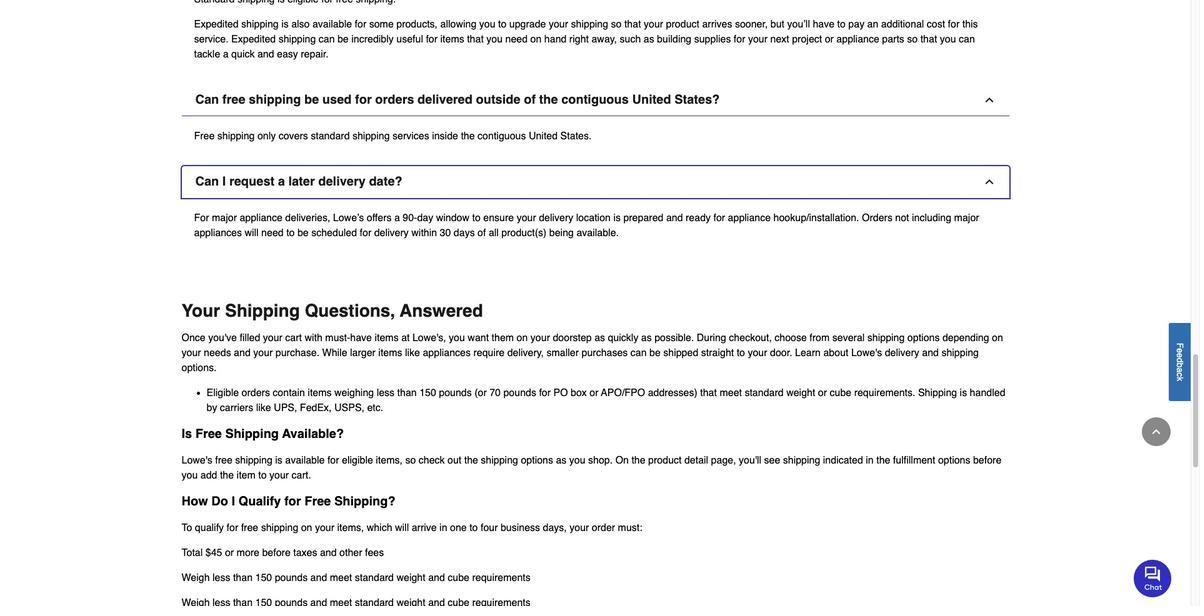 Task type: describe. For each thing, give the bounding box(es) containing it.
need inside for major appliance deliveries, lowe's offers a 90-day window to ensure your delivery location is prepared and ready for appliance hookup/installation. orders not including major appliances will need to be scheduled for delivery within 30 days of all product(s) being available.
[[261, 227, 284, 239]]

or down about at the bottom right of the page
[[818, 387, 827, 399]]

shipping right the out
[[481, 455, 518, 466]]

f e e d b a c k
[[1175, 343, 1185, 381]]

your down filled
[[253, 347, 273, 359]]

d
[[1175, 358, 1185, 363]]

your inside lowe's free shipping is available for eligible items, so check out the shipping options as you shop. on the product detail page, you'll see shipping indicated in the fulfillment options before you add the item to your cart.
[[269, 470, 289, 481]]

orders inside eligible orders contain items weighing less than 150 pounds (or 70 pounds for po box or apo/fpo addresses) that meet standard weight or cube requirements. shipping is handled by carriers like ups, fedex, usps, etc.
[[242, 387, 270, 399]]

0 horizontal spatial pounds
[[275, 572, 308, 584]]

united inside button
[[632, 92, 671, 107]]

lowe's,
[[412, 332, 446, 344]]

date?
[[369, 174, 402, 189]]

some
[[369, 19, 394, 30]]

shipping left only
[[217, 131, 255, 142]]

your up the 'taxes' at the left bottom
[[315, 522, 334, 534]]

0 horizontal spatial than
[[233, 572, 253, 584]]

etc.
[[367, 402, 383, 414]]

on inside expedited shipping is also available for some products, allowing you to upgrade your shipping so that your product arrives sooner, but you'll have to pay an additional cost for this service. expedited shipping can be incredibly useful for items that you need on hand right away, such as building supplies for your next project or appliance parts so that you can tackle a quick and easy repair.
[[530, 34, 542, 45]]

days,
[[543, 522, 567, 534]]

checkout,
[[729, 332, 772, 344]]

is inside expedited shipping is also available for some products, allowing you to upgrade your shipping so that your product arrives sooner, but you'll have to pay an additional cost for this service. expedited shipping can be incredibly useful for items that you need on hand right away, such as building supplies for your next project or appliance parts so that you can tackle a quick and easy repair.
[[281, 19, 289, 30]]

once you've filled your cart with must-have items at lowe's, you want them on your doorstep as quickly as possible. during checkout, choose from several shipping options depending on your needs and your purchase. while larger items like appliances require delivery, smaller purchases can be shipped straight to your door. learn about lowe's delivery and shipping options.
[[182, 332, 1003, 374]]

0 horizontal spatial can
[[319, 34, 335, 45]]

product inside lowe's free shipping is available for eligible items, so check out the shipping options as you shop. on the product detail page, you'll see shipping indicated in the fulfillment options before you add the item to your cart.
[[648, 455, 682, 466]]

purchase.
[[276, 347, 319, 359]]

indicated
[[823, 455, 863, 466]]

business
[[501, 522, 540, 534]]

or inside expedited shipping is also available for some products, allowing you to upgrade your shipping so that your product arrives sooner, but you'll have to pay an additional cost for this service. expedited shipping can be incredibly useful for items that you need on hand right away, such as building supplies for your next project or appliance parts so that you can tackle a quick and easy repair.
[[825, 34, 834, 45]]

for left this
[[948, 19, 960, 30]]

used
[[322, 92, 352, 107]]

from
[[810, 332, 830, 344]]

for down cart.
[[284, 494, 301, 509]]

delivery down offers
[[374, 227, 409, 239]]

or right $45
[[225, 547, 234, 559]]

shipping down also on the left of the page
[[279, 34, 316, 45]]

for inside eligible orders contain items weighing less than 150 pounds (or 70 pounds for po box or apo/fpo addresses) that meet standard weight or cube requirements. shipping is handled by carriers like ups, fedex, usps, etc.
[[539, 387, 551, 399]]

0 vertical spatial expedited
[[194, 19, 239, 30]]

shipping inside eligible orders contain items weighing less than 150 pounds (or 70 pounds for po box or apo/fpo addresses) that meet standard weight or cube requirements. shipping is handled by carriers like ups, fedex, usps, etc.
[[918, 387, 957, 399]]

want
[[468, 332, 489, 344]]

to inside "once you've filled your cart with must-have items at lowe's, you want them on your doorstep as quickly as possible. during checkout, choose from several shipping options depending on your needs and your purchase. while larger items like appliances require delivery, smaller purchases can be shipped straight to your door. learn about lowe's delivery and shipping options."
[[737, 347, 745, 359]]

the right on
[[632, 455, 645, 466]]

larger
[[350, 347, 376, 359]]

for inside lowe's free shipping is available for eligible items, so check out the shipping options as you shop. on the product detail page, you'll see shipping indicated in the fulfillment options before you add the item to your cart.
[[327, 455, 339, 466]]

fedex,
[[300, 402, 332, 414]]

for inside can free shipping be used for orders delivered outside of the contiguous united states? button
[[355, 92, 372, 107]]

that down cost
[[920, 34, 937, 45]]

0 vertical spatial so
[[611, 19, 622, 30]]

contain
[[273, 387, 305, 399]]

can free shipping be used for orders delivered outside of the contiguous united states?
[[195, 92, 720, 107]]

need inside expedited shipping is also available for some products, allowing you to upgrade your shipping so that your product arrives sooner, but you'll have to pay an additional cost for this service. expedited shipping can be incredibly useful for items that you need on hand right away, such as building supplies for your next project or appliance parts so that you can tackle a quick and easy repair.
[[505, 34, 528, 45]]

expedited shipping is also available for some products, allowing you to upgrade your shipping so that your product arrives sooner, but you'll have to pay an additional cost for this service. expedited shipping can be incredibly useful for items that you need on hand right away, such as building supplies for your next project or appliance parts so that you can tackle a quick and easy repair.
[[194, 19, 978, 60]]

useful
[[396, 34, 423, 45]]

handled
[[970, 387, 1005, 399]]

2 e from the top
[[1175, 353, 1185, 358]]

0 horizontal spatial before
[[262, 547, 291, 559]]

total $45 or more before taxes and other fees
[[182, 547, 384, 559]]

to down 'deliveries,'
[[286, 227, 295, 239]]

your left cart
[[263, 332, 282, 344]]

can i request a later delivery date? button
[[182, 166, 1009, 198]]

states.
[[560, 131, 592, 142]]

is free shipping available?
[[182, 427, 344, 441]]

your up delivery,
[[531, 332, 550, 344]]

150 inside eligible orders contain items weighing less than 150 pounds (or 70 pounds for po box or apo/fpo addresses) that meet standard weight or cube requirements. shipping is handled by carriers like ups, fedex, usps, etc.
[[419, 387, 436, 399]]

can free shipping be used for orders delivered outside of the contiguous united states? button
[[182, 84, 1009, 116]]

door.
[[770, 347, 792, 359]]

arrive
[[412, 522, 437, 534]]

shipping up right
[[571, 19, 608, 30]]

shipping up quick
[[241, 19, 279, 30]]

filled
[[240, 332, 260, 344]]

such
[[620, 34, 641, 45]]

options.
[[182, 362, 217, 374]]

the left fulfillment
[[876, 455, 890, 466]]

0 horizontal spatial meet
[[330, 572, 352, 584]]

repair.
[[301, 49, 329, 60]]

delivered
[[418, 92, 472, 107]]

for
[[194, 212, 209, 224]]

must-
[[325, 332, 350, 344]]

only
[[257, 131, 276, 142]]

1 horizontal spatial pounds
[[439, 387, 472, 399]]

2 vertical spatial standard
[[355, 572, 394, 584]]

the right the out
[[464, 455, 478, 466]]

2 vertical spatial free
[[304, 494, 331, 509]]

2 vertical spatial free
[[241, 522, 258, 534]]

apo/fpo
[[601, 387, 645, 399]]

to inside lowe's free shipping is available for eligible items, so check out the shipping options as you shop. on the product detail page, you'll see shipping indicated in the fulfillment options before you add the item to your cart.
[[258, 470, 267, 481]]

must:
[[618, 522, 642, 534]]

while
[[322, 347, 347, 359]]

that down allowing
[[467, 34, 484, 45]]

is inside eligible orders contain items weighing less than 150 pounds (or 70 pounds for po box or apo/fpo addresses) that meet standard weight or cube requirements. shipping is handled by carriers like ups, fedex, usps, etc.
[[960, 387, 967, 399]]

30
[[440, 227, 451, 239]]

add
[[200, 470, 217, 481]]

require
[[473, 347, 505, 359]]

days
[[454, 227, 475, 239]]

including
[[912, 212, 951, 224]]

covers
[[279, 131, 308, 142]]

before inside lowe's free shipping is available for eligible items, so check out the shipping options as you shop. on the product detail page, you'll see shipping indicated in the fulfillment options before you add the item to your cart.
[[973, 455, 1001, 466]]

will inside for major appliance deliveries, lowe's offers a 90-day window to ensure your delivery location is prepared and ready for appliance hookup/installation. orders not including major appliances will need to be scheduled for delivery within 30 days of all product(s) being available.
[[245, 227, 259, 239]]

shipping up item
[[235, 455, 272, 466]]

you up outside
[[486, 34, 503, 45]]

of inside button
[[524, 92, 536, 107]]

shipping down depending
[[942, 347, 979, 359]]

learn
[[795, 347, 821, 359]]

lowe's inside lowe's free shipping is available for eligible items, so check out the shipping options as you shop. on the product detail page, you'll see shipping indicated in the fulfillment options before you add the item to your cart.
[[182, 455, 212, 466]]

shipping inside button
[[249, 92, 301, 107]]

product inside expedited shipping is also available for some products, allowing you to upgrade your shipping so that your product arrives sooner, but you'll have to pay an additional cost for this service. expedited shipping can be incredibly useful for items that you need on hand right away, such as building supplies for your next project or appliance parts so that you can tackle a quick and easy repair.
[[666, 19, 699, 30]]

eligible
[[342, 455, 373, 466]]

delivery,
[[507, 347, 544, 359]]

doorstep
[[553, 332, 592, 344]]

less inside eligible orders contain items weighing less than 150 pounds (or 70 pounds for po box or apo/fpo addresses) that meet standard weight or cube requirements. shipping is handled by carriers like ups, fedex, usps, etc.
[[377, 387, 394, 399]]

po
[[553, 387, 568, 399]]

1 horizontal spatial appliance
[[728, 212, 771, 224]]

a inside expedited shipping is also available for some products, allowing you to upgrade your shipping so that your product arrives sooner, but you'll have to pay an additional cost for this service. expedited shipping can be incredibly useful for items that you need on hand right away, such as building supplies for your next project or appliance parts so that you can tackle a quick and easy repair.
[[223, 49, 229, 60]]

available for also
[[312, 19, 352, 30]]

appliance inside expedited shipping is also available for some products, allowing you to upgrade your shipping so that your product arrives sooner, but you'll have to pay an additional cost for this service. expedited shipping can be incredibly useful for items that you need on hand right away, such as building supplies for your next project or appliance parts so that you can tackle a quick and easy repair.
[[837, 34, 879, 45]]

to up days
[[472, 212, 481, 224]]

90-
[[403, 212, 417, 224]]

shipping right see
[[783, 455, 820, 466]]

$45
[[205, 547, 222, 559]]

0 horizontal spatial united
[[529, 131, 558, 142]]

pay
[[848, 19, 865, 30]]

you'll
[[787, 19, 810, 30]]

0 horizontal spatial appliance
[[240, 212, 282, 224]]

shipping up the "total $45 or more before taxes and other fees" on the bottom
[[261, 522, 298, 534]]

during
[[697, 332, 726, 344]]

your left "order"
[[570, 522, 589, 534]]

also
[[291, 19, 310, 30]]

how do i qualify for free shipping?
[[182, 494, 395, 509]]

once
[[182, 332, 205, 344]]

fees
[[365, 547, 384, 559]]

0 vertical spatial free
[[194, 131, 215, 142]]

as right quickly
[[641, 332, 652, 344]]

shipping right several
[[867, 332, 905, 344]]

items down at
[[378, 347, 402, 359]]

than inside eligible orders contain items weighing less than 150 pounds (or 70 pounds for po box or apo/fpo addresses) that meet standard weight or cube requirements. shipping is handled by carriers like ups, fedex, usps, etc.
[[397, 387, 417, 399]]

weight inside eligible orders contain items weighing less than 150 pounds (or 70 pounds for po box or apo/fpo addresses) that meet standard weight or cube requirements. shipping is handled by carriers like ups, fedex, usps, etc.
[[786, 387, 815, 399]]

orders inside button
[[375, 92, 414, 107]]

with
[[305, 332, 322, 344]]

for down the products,
[[426, 34, 438, 45]]

shipping left services
[[353, 131, 390, 142]]

orders
[[862, 212, 892, 224]]

total
[[182, 547, 203, 559]]

like inside eligible orders contain items weighing less than 150 pounds (or 70 pounds for po box or apo/fpo addresses) that meet standard weight or cube requirements. shipping is handled by carriers like ups, fedex, usps, etc.
[[256, 402, 271, 414]]

is
[[182, 427, 192, 441]]

shipping?
[[334, 494, 395, 509]]

can for can free shipping be used for orders delivered outside of the contiguous united states?
[[195, 92, 219, 107]]

the right add
[[220, 470, 234, 481]]

delivery inside "once you've filled your cart with must-have items at lowe's, you want them on your doorstep as quickly as possible. during checkout, choose from several shipping options depending on your needs and your purchase. while larger items like appliances require delivery, smaller purchases can be shipped straight to your door. learn about lowe's delivery and shipping options."
[[885, 347, 919, 359]]

can for can i request a later delivery date?
[[195, 174, 219, 189]]

building
[[657, 34, 691, 45]]

do
[[211, 494, 228, 509]]

additional
[[881, 19, 924, 30]]

detail
[[684, 455, 708, 466]]

chat invite button image
[[1134, 559, 1172, 597]]

right
[[569, 34, 589, 45]]

away,
[[592, 34, 617, 45]]

1 vertical spatial so
[[907, 34, 918, 45]]

window
[[436, 212, 469, 224]]

but
[[771, 19, 784, 30]]

chevron up image
[[983, 94, 995, 106]]

item
[[237, 470, 256, 481]]

states?
[[675, 92, 720, 107]]

your down the sooner,
[[748, 34, 768, 45]]

2 vertical spatial shipping
[[225, 427, 279, 441]]

you left add
[[182, 470, 198, 481]]

0 horizontal spatial less
[[213, 572, 230, 584]]

for up incredibly
[[355, 19, 366, 30]]

usps,
[[334, 402, 364, 414]]

shipped
[[663, 347, 698, 359]]

1 e from the top
[[1175, 348, 1185, 353]]

quick
[[231, 49, 255, 60]]

available for is
[[285, 455, 325, 466]]

your up building
[[644, 19, 663, 30]]

lowe's inside "once you've filled your cart with must-have items at lowe's, you want them on your doorstep as quickly as possible. during checkout, choose from several shipping options depending on your needs and your purchase. while larger items like appliances require delivery, smaller purchases can be shipped straight to your door. learn about lowe's delivery and shipping options."
[[851, 347, 882, 359]]

lowe's free shipping is available for eligible items, so check out the shipping options as you shop. on the product detail page, you'll see shipping indicated in the fulfillment options before you add the item to your cart.
[[182, 455, 1001, 481]]

purchases
[[582, 347, 628, 359]]

to left pay
[[837, 19, 846, 30]]

out
[[448, 455, 461, 466]]

and inside expedited shipping is also available for some products, allowing you to upgrade your shipping so that your product arrives sooner, but you'll have to pay an additional cost for this service. expedited shipping can be incredibly useful for items that you need on hand right away, such as building supplies for your next project or appliance parts so that you can tackle a quick and easy repair.
[[257, 49, 274, 60]]

taxes
[[293, 547, 317, 559]]

your shipping questions, answered
[[182, 301, 483, 321]]

carriers
[[220, 402, 253, 414]]

at
[[401, 332, 410, 344]]

on up delivery,
[[517, 332, 528, 344]]

a inside f e e d b a c k button
[[1175, 367, 1185, 372]]

you down cost
[[940, 34, 956, 45]]

how
[[182, 494, 208, 509]]

ready
[[686, 212, 711, 224]]

0 vertical spatial shipping
[[225, 301, 300, 321]]

chevron up image inside can i request a later delivery date? button
[[983, 176, 995, 188]]

for down the sooner,
[[734, 34, 745, 45]]

be inside for major appliance deliveries, lowe's offers a 90-day window to ensure your delivery location is prepared and ready for appliance hookup/installation. orders not including major appliances will need to be scheduled for delivery within 30 days of all product(s) being available.
[[297, 227, 309, 239]]



Task type: locate. For each thing, give the bounding box(es) containing it.
1 horizontal spatial so
[[611, 19, 622, 30]]

ensure
[[483, 212, 514, 224]]

0 vertical spatial less
[[377, 387, 394, 399]]

1 vertical spatial united
[[529, 131, 558, 142]]

see
[[764, 455, 780, 466]]

than
[[397, 387, 417, 399], [233, 572, 253, 584]]

united left states?
[[632, 92, 671, 107]]

1 horizontal spatial items,
[[376, 455, 403, 466]]

items inside expedited shipping is also available for some products, allowing you to upgrade your shipping so that your product arrives sooner, but you'll have to pay an additional cost for this service. expedited shipping can be incredibly useful for items that you need on hand right away, such as building supplies for your next project or appliance parts so that you can tackle a quick and easy repair.
[[440, 34, 464, 45]]

so
[[611, 19, 622, 30], [907, 34, 918, 45], [405, 455, 416, 466]]

0 vertical spatial meet
[[720, 387, 742, 399]]

chevron up image
[[983, 176, 995, 188], [1150, 426, 1163, 438]]

1 vertical spatial less
[[213, 572, 230, 584]]

allowing
[[440, 19, 476, 30]]

1 horizontal spatial can
[[631, 347, 647, 359]]

be down possible.
[[649, 347, 661, 359]]

available up cart.
[[285, 455, 325, 466]]

outside
[[476, 92, 520, 107]]

0 horizontal spatial in
[[439, 522, 447, 534]]

0 vertical spatial united
[[632, 92, 671, 107]]

1 horizontal spatial chevron up image
[[1150, 426, 1163, 438]]

1 can from the top
[[195, 92, 219, 107]]

scroll to top element
[[1142, 418, 1171, 446]]

your inside for major appliance deliveries, lowe's offers a 90-day window to ensure your delivery location is prepared and ready for appliance hookup/installation. orders not including major appliances will need to be scheduled for delivery within 30 days of all product(s) being available.
[[517, 212, 536, 224]]

0 vertical spatial 150
[[419, 387, 436, 399]]

2 horizontal spatial standard
[[745, 387, 784, 399]]

0 vertical spatial before
[[973, 455, 1001, 466]]

0 horizontal spatial so
[[405, 455, 416, 466]]

standard down the fees
[[355, 572, 394, 584]]

1 vertical spatial items,
[[337, 522, 364, 534]]

have inside "once you've filled your cart with must-have items at lowe's, you want them on your doorstep as quickly as possible. during checkout, choose from several shipping options depending on your needs and your purchase. while larger items like appliances require delivery, smaller purchases can be shipped straight to your door. learn about lowe's delivery and shipping options."
[[350, 332, 372, 344]]

easy
[[277, 49, 298, 60]]

free
[[222, 92, 245, 107], [215, 455, 232, 466], [241, 522, 258, 534]]

150 down more
[[255, 572, 272, 584]]

i right do
[[232, 494, 235, 509]]

free shipping only covers standard shipping services inside the contiguous united states.
[[194, 131, 592, 142]]

available
[[312, 19, 352, 30], [285, 455, 325, 466]]

this
[[962, 19, 978, 30]]

1 horizontal spatial i
[[232, 494, 235, 509]]

of left all
[[478, 227, 486, 239]]

fulfillment
[[893, 455, 935, 466]]

1 horizontal spatial like
[[405, 347, 420, 359]]

meet inside eligible orders contain items weighing less than 150 pounds (or 70 pounds for po box or apo/fpo addresses) that meet standard weight or cube requirements. shipping is handled by carriers like ups, fedex, usps, etc.
[[720, 387, 742, 399]]

tackle
[[194, 49, 220, 60]]

1 vertical spatial appliances
[[423, 347, 471, 359]]

chevron up image inside scroll to top "element"
[[1150, 426, 1163, 438]]

0 vertical spatial in
[[866, 455, 874, 466]]

orders up carriers
[[242, 387, 270, 399]]

weight
[[786, 387, 815, 399], [397, 572, 425, 584]]

contiguous inside button
[[561, 92, 629, 107]]

like inside "once you've filled your cart with must-have items at lowe's, you want them on your doorstep as quickly as possible. during checkout, choose from several shipping options depending on your needs and your purchase. while larger items like appliances require delivery, smaller purchases can be shipped straight to your door. learn about lowe's delivery and shipping options."
[[405, 347, 420, 359]]

hookup/installation.
[[774, 212, 859, 224]]

0 vertical spatial free
[[222, 92, 245, 107]]

0 vertical spatial of
[[524, 92, 536, 107]]

1 horizontal spatial have
[[813, 19, 834, 30]]

can inside "once you've filled your cart with must-have items at lowe's, you want them on your doorstep as quickly as possible. during checkout, choose from several shipping options depending on your needs and your purchase. while larger items like appliances require delivery, smaller purchases can be shipped straight to your door. learn about lowe's delivery and shipping options."
[[631, 347, 647, 359]]

meet down straight
[[720, 387, 742, 399]]

1 major from the left
[[212, 212, 237, 224]]

be inside expedited shipping is also available for some products, allowing you to upgrade your shipping so that your product arrives sooner, but you'll have to pay an additional cost for this service. expedited shipping can be incredibly useful for items that you need on hand right away, such as building supplies for your next project or appliance parts so that you can tackle a quick and easy repair.
[[338, 34, 349, 45]]

requirements.
[[854, 387, 915, 399]]

the inside button
[[539, 92, 558, 107]]

150
[[419, 387, 436, 399], [255, 572, 272, 584]]

1 vertical spatial lowe's
[[182, 455, 212, 466]]

a inside can i request a later delivery date? button
[[278, 174, 285, 189]]

one
[[450, 522, 467, 534]]

depending
[[942, 332, 989, 344]]

like left ups,
[[256, 402, 271, 414]]

cart
[[285, 332, 302, 344]]

0 horizontal spatial weight
[[397, 572, 425, 584]]

1 vertical spatial meet
[[330, 572, 352, 584]]

0 vertical spatial than
[[397, 387, 417, 399]]

appliance down pay
[[837, 34, 879, 45]]

or right project
[[825, 34, 834, 45]]

in right indicated
[[866, 455, 874, 466]]

1 vertical spatial can
[[195, 174, 219, 189]]

that up such
[[624, 19, 641, 30]]

1 horizontal spatial contiguous
[[561, 92, 629, 107]]

will
[[245, 227, 259, 239], [395, 522, 409, 534]]

for left po
[[539, 387, 551, 399]]

delivery up requirements.
[[885, 347, 919, 359]]

delivery
[[318, 174, 366, 189], [539, 212, 573, 224], [374, 227, 409, 239], [885, 347, 919, 359]]

them
[[492, 332, 514, 344]]

e up d
[[1175, 348, 1185, 353]]

1 horizontal spatial appliances
[[423, 347, 471, 359]]

1 vertical spatial of
[[478, 227, 486, 239]]

all
[[489, 227, 499, 239]]

0 vertical spatial weight
[[786, 387, 815, 399]]

free inside button
[[222, 92, 245, 107]]

like down at
[[405, 347, 420, 359]]

four
[[481, 522, 498, 534]]

that inside eligible orders contain items weighing less than 150 pounds (or 70 pounds for po box or apo/fpo addresses) that meet standard weight or cube requirements. shipping is handled by carriers like ups, fedex, usps, etc.
[[700, 387, 717, 399]]

1 horizontal spatial cube
[[830, 387, 851, 399]]

can up the repair.
[[319, 34, 335, 45]]

pounds down the "total $45 or more before taxes and other fees" on the bottom
[[275, 572, 308, 584]]

on
[[530, 34, 542, 45], [517, 332, 528, 344], [992, 332, 1003, 344], [301, 522, 312, 534]]

can up for
[[195, 174, 219, 189]]

for right qualify
[[227, 522, 238, 534]]

your left cart.
[[269, 470, 289, 481]]

2 horizontal spatial appliance
[[837, 34, 879, 45]]

1 vertical spatial in
[[439, 522, 447, 534]]

items, for so
[[376, 455, 403, 466]]

be inside "once you've filled your cart with must-have items at lowe's, you want them on your doorstep as quickly as possible. during checkout, choose from several shipping options depending on your needs and your purchase. while larger items like appliances require delivery, smaller purchases can be shipped straight to your door. learn about lowe's delivery and shipping options."
[[649, 347, 661, 359]]

items, inside lowe's free shipping is available for eligible items, so check out the shipping options as you shop. on the product detail page, you'll see shipping indicated in the fulfillment options before you add the item to your cart.
[[376, 455, 403, 466]]

0 vertical spatial lowe's
[[851, 347, 882, 359]]

or right box
[[590, 387, 598, 399]]

the right inside
[[461, 131, 475, 142]]

weight down learn
[[786, 387, 815, 399]]

later
[[288, 174, 315, 189]]

so up away,
[[611, 19, 622, 30]]

answered
[[400, 301, 483, 321]]

within
[[411, 227, 437, 239]]

box
[[571, 387, 587, 399]]

appliances down for
[[194, 227, 242, 239]]

meet
[[720, 387, 742, 399], [330, 572, 352, 584]]

orders up free shipping only covers standard shipping services inside the contiguous united states.
[[375, 92, 414, 107]]

free down cart.
[[304, 494, 331, 509]]

shipping up filled
[[225, 301, 300, 321]]

0 horizontal spatial cube
[[448, 572, 469, 584]]

available right also on the left of the page
[[312, 19, 352, 30]]

0 horizontal spatial have
[[350, 332, 372, 344]]

delivery up the being
[[539, 212, 573, 224]]

lowe's up add
[[182, 455, 212, 466]]

1 vertical spatial expedited
[[231, 34, 276, 45]]

0 vertical spatial chevron up image
[[983, 176, 995, 188]]

0 vertical spatial like
[[405, 347, 420, 359]]

check
[[419, 455, 445, 466]]

product(s)
[[501, 227, 547, 239]]

1 vertical spatial i
[[232, 494, 235, 509]]

you right allowing
[[479, 19, 495, 30]]

0 vertical spatial i
[[222, 174, 226, 189]]

as inside expedited shipping is also available for some products, allowing you to upgrade your shipping so that your product arrives sooner, but you'll have to pay an additional cost for this service. expedited shipping can be incredibly useful for items that you need on hand right away, such as building supplies for your next project or appliance parts so that you can tackle a quick and easy repair.
[[644, 34, 654, 45]]

united
[[632, 92, 671, 107], [529, 131, 558, 142]]

0 horizontal spatial orders
[[242, 387, 270, 399]]

e up b
[[1175, 353, 1185, 358]]

product up building
[[666, 19, 699, 30]]

2 horizontal spatial so
[[907, 34, 918, 45]]

will left 'arrive'
[[395, 522, 409, 534]]

appliances inside for major appliance deliveries, lowe's offers a 90-day window to ensure your delivery location is prepared and ready for appliance hookup/installation. orders not including major appliances will need to be scheduled for delivery within 30 days of all product(s) being available.
[[194, 227, 242, 239]]

possible.
[[655, 332, 694, 344]]

0 vertical spatial product
[[666, 19, 699, 30]]

in left the one on the bottom left of page
[[439, 522, 447, 534]]

cube down about at the bottom right of the page
[[830, 387, 851, 399]]

be down 'deliveries,'
[[297, 227, 309, 239]]

0 horizontal spatial standard
[[311, 131, 350, 142]]

upgrade
[[509, 19, 546, 30]]

to qualify for free shipping on your items, which will arrive in one to four business days, your order must:
[[182, 522, 642, 534]]

1 horizontal spatial need
[[505, 34, 528, 45]]

is inside for major appliance deliveries, lowe's offers a 90-day window to ensure your delivery location is prepared and ready for appliance hookup/installation. orders not including major appliances will need to be scheduled for delivery within 30 days of all product(s) being available.
[[613, 212, 621, 224]]

pounds right 70
[[503, 387, 536, 399]]

sooner,
[[735, 19, 768, 30]]

1 horizontal spatial in
[[866, 455, 874, 466]]

for down offers
[[360, 227, 371, 239]]

being
[[549, 227, 574, 239]]

your
[[182, 301, 220, 321]]

standard inside eligible orders contain items weighing less than 150 pounds (or 70 pounds for po box or apo/fpo addresses) that meet standard weight or cube requirements. shipping is handled by carriers like ups, fedex, usps, etc.
[[745, 387, 784, 399]]

0 vertical spatial appliances
[[194, 227, 242, 239]]

cart.
[[292, 470, 311, 481]]

next
[[770, 34, 789, 45]]

1 vertical spatial have
[[350, 332, 372, 344]]

1 horizontal spatial will
[[395, 522, 409, 534]]

shipping left handled
[[918, 387, 957, 399]]

cost
[[927, 19, 945, 30]]

free for lowe's
[[215, 455, 232, 466]]

f e e d b a c k button
[[1169, 323, 1191, 401]]

appliance right ready
[[728, 212, 771, 224]]

0 vertical spatial standard
[[311, 131, 350, 142]]

straight
[[701, 347, 734, 359]]

in inside lowe's free shipping is available for eligible items, so check out the shipping options as you shop. on the product detail page, you'll see shipping indicated in the fulfillment options before you add the item to your cart.
[[866, 455, 874, 466]]

1 vertical spatial free
[[215, 455, 232, 466]]

free for can
[[222, 92, 245, 107]]

shipping up only
[[249, 92, 301, 107]]

0 horizontal spatial lowe's
[[182, 455, 212, 466]]

qualify
[[195, 522, 224, 534]]

so inside lowe's free shipping is available for eligible items, so check out the shipping options as you shop. on the product detail page, you'll see shipping indicated in the fulfillment options before you add the item to your cart.
[[405, 455, 416, 466]]

items left at
[[375, 332, 399, 344]]

as up purchases
[[594, 332, 605, 344]]

items, for which
[[337, 522, 364, 534]]

appliance
[[837, 34, 879, 45], [240, 212, 282, 224], [728, 212, 771, 224]]

shipping down carriers
[[225, 427, 279, 441]]

not
[[895, 212, 909, 224]]

1 vertical spatial available
[[285, 455, 325, 466]]

available inside lowe's free shipping is available for eligible items, so check out the shipping options as you shop. on the product detail page, you'll see shipping indicated in the fulfillment options before you add the item to your cart.
[[285, 455, 325, 466]]

1 vertical spatial 150
[[255, 572, 272, 584]]

free inside lowe's free shipping is available for eligible items, so check out the shipping options as you shop. on the product detail page, you'll see shipping indicated in the fulfillment options before you add the item to your cart.
[[215, 455, 232, 466]]

so left check on the left of page
[[405, 455, 416, 466]]

as left the shop.
[[556, 455, 567, 466]]

0 vertical spatial cube
[[830, 387, 851, 399]]

as inside lowe's free shipping is available for eligible items, so check out the shipping options as you shop. on the product detail page, you'll see shipping indicated in the fulfillment options before you add the item to your cart.
[[556, 455, 567, 466]]

0 vertical spatial can
[[195, 92, 219, 107]]

major right including
[[954, 212, 979, 224]]

your down checkout,
[[748, 347, 767, 359]]

2 horizontal spatial can
[[959, 34, 975, 45]]

weight down to qualify for free shipping on your items, which will arrive in one to four business days, your order must:
[[397, 572, 425, 584]]

appliances inside "once you've filled your cart with must-have items at lowe's, you want them on your doorstep as quickly as possible. during checkout, choose from several shipping options depending on your needs and your purchase. while larger items like appliances require delivery, smaller purchases can be shipped straight to your door. learn about lowe's delivery and shipping options."
[[423, 347, 471, 359]]

2 can from the top
[[195, 174, 219, 189]]

items inside eligible orders contain items weighing less than 150 pounds (or 70 pounds for po box or apo/fpo addresses) that meet standard weight or cube requirements. shipping is handled by carriers like ups, fedex, usps, etc.
[[308, 387, 332, 399]]

deliveries,
[[285, 212, 330, 224]]

a inside for major appliance deliveries, lowe's offers a 90-day window to ensure your delivery location is prepared and ready for appliance hookup/installation. orders not including major appliances will need to be scheduled for delivery within 30 days of all product(s) being available.
[[394, 212, 400, 224]]

1 vertical spatial than
[[233, 572, 253, 584]]

2 vertical spatial so
[[405, 455, 416, 466]]

you left the shop.
[[569, 455, 585, 466]]

your down the once
[[182, 347, 201, 359]]

major right for
[[212, 212, 237, 224]]

your up the product(s)
[[517, 212, 536, 224]]

1 horizontal spatial standard
[[355, 572, 394, 584]]

be inside can free shipping be used for orders delivered outside of the contiguous united states? button
[[304, 92, 319, 107]]

0 horizontal spatial will
[[245, 227, 259, 239]]

by
[[207, 402, 217, 414]]

0 horizontal spatial items,
[[337, 522, 364, 534]]

1 horizontal spatial 150
[[419, 387, 436, 399]]

is left handled
[[960, 387, 967, 399]]

hand
[[544, 34, 567, 45]]

needs
[[204, 347, 231, 359]]

0 vertical spatial have
[[813, 19, 834, 30]]

need down upgrade
[[505, 34, 528, 45]]

1 horizontal spatial orders
[[375, 92, 414, 107]]

options inside "once you've filled your cart with must-have items at lowe's, you want them on your doorstep as quickly as possible. during checkout, choose from several shipping options depending on your needs and your purchase. while larger items like appliances require delivery, smaller purchases can be shipped straight to your door. learn about lowe's delivery and shipping options."
[[907, 332, 940, 344]]

choose
[[775, 332, 807, 344]]

0 vertical spatial orders
[[375, 92, 414, 107]]

to right the one on the bottom left of page
[[470, 522, 478, 534]]

1 horizontal spatial of
[[524, 92, 536, 107]]

incredibly
[[351, 34, 394, 45]]

requirements
[[472, 572, 531, 584]]

0 horizontal spatial 150
[[255, 572, 272, 584]]

ups,
[[274, 402, 297, 414]]

order
[[592, 522, 615, 534]]

is down is free shipping available?
[[275, 455, 282, 466]]

e
[[1175, 348, 1185, 353], [1175, 353, 1185, 358]]

questions,
[[305, 301, 395, 321]]

to left upgrade
[[498, 19, 506, 30]]

items down allowing
[[440, 34, 464, 45]]

parts
[[882, 34, 904, 45]]

a left quick
[[223, 49, 229, 60]]

weigh
[[182, 572, 210, 584]]

offers
[[367, 212, 392, 224]]

1 horizontal spatial lowe's
[[851, 347, 882, 359]]

delivery inside button
[[318, 174, 366, 189]]

0 vertical spatial contiguous
[[561, 92, 629, 107]]

1 horizontal spatial than
[[397, 387, 417, 399]]

standard down door. at the right
[[745, 387, 784, 399]]

service.
[[194, 34, 229, 45]]

is right location
[[613, 212, 621, 224]]

2 major from the left
[[954, 212, 979, 224]]

free left only
[[194, 131, 215, 142]]

on up the 'taxes' at the left bottom
[[301, 522, 312, 534]]

lowe's down several
[[851, 347, 882, 359]]

b
[[1175, 363, 1185, 367]]

services
[[393, 131, 429, 142]]

1 vertical spatial standard
[[745, 387, 784, 399]]

c
[[1175, 372, 1185, 377]]

cube inside eligible orders contain items weighing less than 150 pounds (or 70 pounds for po box or apo/fpo addresses) that meet standard weight or cube requirements. shipping is handled by carriers like ups, fedex, usps, etc.
[[830, 387, 851, 399]]

i left request
[[222, 174, 226, 189]]

available inside expedited shipping is also available for some products, allowing you to upgrade your shipping so that your product arrives sooner, but you'll have to pay an additional cost for this service. expedited shipping can be incredibly useful for items that you need on hand right away, such as building supplies for your next project or appliance parts so that you can tackle a quick and easy repair.
[[312, 19, 352, 30]]

to right item
[[258, 470, 267, 481]]

on
[[615, 455, 629, 466]]

and inside for major appliance deliveries, lowe's offers a 90-day window to ensure your delivery location is prepared and ready for appliance hookup/installation. orders not including major appliances will need to be scheduled for delivery within 30 days of all product(s) being available.
[[666, 212, 683, 224]]

1 vertical spatial cube
[[448, 572, 469, 584]]

appliances down lowe's,
[[423, 347, 471, 359]]

0 horizontal spatial chevron up image
[[983, 176, 995, 188]]

you'll
[[739, 455, 761, 466]]

standard right covers
[[311, 131, 350, 142]]

of inside for major appliance deliveries, lowe's offers a 90-day window to ensure your delivery location is prepared and ready for appliance hookup/installation. orders not including major appliances will need to be scheduled for delivery within 30 days of all product(s) being available.
[[478, 227, 486, 239]]

other
[[339, 547, 362, 559]]

2 horizontal spatial pounds
[[503, 387, 536, 399]]

can down quickly
[[631, 347, 647, 359]]

have inside expedited shipping is also available for some products, allowing you to upgrade your shipping so that your product arrives sooner, but you'll have to pay an additional cost for this service. expedited shipping can be incredibly useful for items that you need on hand right away, such as building supplies for your next project or appliance parts so that you can tackle a quick and easy repair.
[[813, 19, 834, 30]]

i inside button
[[222, 174, 226, 189]]

0 vertical spatial need
[[505, 34, 528, 45]]

k
[[1175, 377, 1185, 381]]

quickly
[[608, 332, 638, 344]]

shop.
[[588, 455, 613, 466]]

0 horizontal spatial of
[[478, 227, 486, 239]]

request
[[229, 174, 275, 189]]

your up hand
[[549, 19, 568, 30]]

1 horizontal spatial before
[[973, 455, 1001, 466]]

than down more
[[233, 572, 253, 584]]

cube
[[830, 387, 851, 399], [448, 572, 469, 584]]

on right depending
[[992, 332, 1003, 344]]

1 horizontal spatial united
[[632, 92, 671, 107]]

contiguous down outside
[[478, 131, 526, 142]]

1 vertical spatial orders
[[242, 387, 270, 399]]

you inside "once you've filled your cart with must-have items at lowe's, you want them on your doorstep as quickly as possible. during checkout, choose from several shipping options depending on your needs and your purchase. while larger items like appliances require delivery, smaller purchases can be shipped straight to your door. learn about lowe's delivery and shipping options."
[[449, 332, 465, 344]]

your
[[549, 19, 568, 30], [644, 19, 663, 30], [748, 34, 768, 45], [517, 212, 536, 224], [263, 332, 282, 344], [531, 332, 550, 344], [182, 347, 201, 359], [253, 347, 273, 359], [748, 347, 767, 359], [269, 470, 289, 481], [315, 522, 334, 534], [570, 522, 589, 534]]

is inside lowe's free shipping is available for eligible items, so check out the shipping options as you shop. on the product detail page, you'll see shipping indicated in the fulfillment options before you add the item to your cart.
[[275, 455, 282, 466]]

0 horizontal spatial contiguous
[[478, 131, 526, 142]]

items, right eligible in the left bottom of the page
[[376, 455, 403, 466]]

that right addresses)
[[700, 387, 717, 399]]

0 horizontal spatial i
[[222, 174, 226, 189]]

eligible
[[207, 387, 239, 399]]

1 vertical spatial will
[[395, 522, 409, 534]]

location
[[576, 212, 611, 224]]

1 vertical spatial contiguous
[[478, 131, 526, 142]]

for right ready
[[713, 212, 725, 224]]

1 vertical spatial free
[[195, 427, 222, 441]]

cube left "requirements"
[[448, 572, 469, 584]]



Task type: vqa. For each thing, say whether or not it's contained in the screenshot.
as inside 'lowe's free shipping is available for eligible items, so check out the shipping options as you shop. on the product detail page, you'll see shipping indicated in the fulfillment options before you add the item to your cart.'
yes



